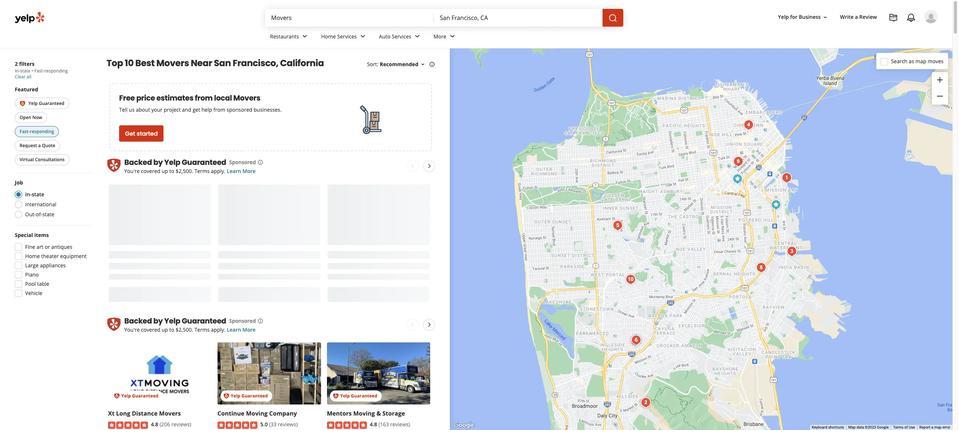 Task type: locate. For each thing, give the bounding box(es) containing it.
learn for previous icon the learn more link
[[227, 168, 241, 175]]

option group
[[13, 179, 92, 221]]

4.8 star rating image for long
[[108, 422, 148, 429]]

moving up 5.0
[[246, 410, 268, 418]]

1 horizontal spatial a
[[856, 13, 859, 21]]

2 vertical spatial more
[[243, 327, 256, 334]]

backed by yelp guaranteed
[[124, 157, 226, 168], [124, 316, 226, 327]]

fast- inside 'button'
[[20, 129, 30, 135]]

pure moving company image
[[780, 171, 795, 185]]

1 vertical spatial you're
[[124, 327, 140, 334]]

(206
[[160, 421, 170, 428]]

report a map error link
[[920, 426, 951, 430]]

yelp for business
[[779, 13, 821, 21]]

sort:
[[367, 61, 379, 68]]

1 horizontal spatial 4.8 star rating image
[[327, 422, 367, 429]]

project
[[164, 106, 181, 113]]

group
[[932, 72, 949, 105], [13, 232, 92, 300]]

large
[[25, 262, 39, 269]]

yelp left for
[[779, 13, 789, 21]]

1 vertical spatial more
[[243, 168, 256, 175]]

0 horizontal spatial map
[[916, 58, 927, 65]]

0 vertical spatial group
[[932, 72, 949, 105]]

guaranteed inside button
[[39, 100, 64, 107]]

1 vertical spatial by
[[153, 316, 163, 327]]

1 vertical spatial responding
[[30, 129, 54, 135]]

responding
[[44, 68, 68, 74], [30, 129, 54, 135]]

0 vertical spatial backed by yelp guaranteed
[[124, 157, 226, 168]]

yelp guaranteed up continue moving company
[[231, 393, 268, 400]]

ontrack moving & storage image
[[742, 118, 756, 133]]

movers up "4.8 (206 reviews)"
[[159, 410, 181, 418]]

0 vertical spatial terms
[[195, 168, 210, 175]]

company
[[269, 410, 297, 418]]

open
[[20, 115, 31, 121]]

yelp guaranteed for previous image on the bottom left of the page
[[164, 316, 226, 327]]

1 vertical spatial backed
[[124, 316, 152, 327]]

sponsored for previous icon
[[229, 159, 256, 166]]

1 vertical spatial a
[[38, 143, 41, 149]]

1 covered from the top
[[141, 168, 160, 175]]

1 you're covered up to $2,500. terms apply. learn more from the top
[[124, 168, 256, 175]]

2 reviews) from the left
[[278, 421, 298, 428]]

1 vertical spatial apply.
[[211, 327, 226, 334]]

table
[[37, 281, 49, 288]]

moves
[[928, 58, 944, 65]]

16 yelp guaranteed v2 image up open
[[20, 101, 26, 107]]

1 yelp guaranteed from the top
[[164, 157, 226, 168]]

1 to from the top
[[169, 168, 174, 175]]

0 vertical spatial responding
[[44, 68, 68, 74]]

1 vertical spatial 16 info v2 image
[[257, 318, 263, 324]]

0 horizontal spatial moving
[[246, 410, 268, 418]]

1 horizontal spatial moving
[[353, 410, 375, 418]]

yelp for business button
[[776, 11, 832, 24]]

1 4.8 star rating image from the left
[[108, 422, 148, 429]]

0 vertical spatial by
[[153, 157, 163, 168]]

moving left &
[[353, 410, 375, 418]]

guaranteed for xt
[[132, 393, 159, 400]]

guaranteed up "distance" on the left bottom of the page
[[132, 393, 159, 400]]

movers
[[156, 57, 189, 69], [233, 93, 261, 103], [159, 410, 181, 418]]

3 yelp guaranteed link from the left
[[327, 343, 431, 405]]

0 vertical spatial 16 info v2 image
[[429, 61, 435, 67]]

fast- right •
[[34, 68, 44, 74]]

2 up from the top
[[162, 327, 168, 334]]

0 horizontal spatial 4.8
[[151, 421, 158, 428]]

art
[[37, 244, 43, 251]]

home inside group
[[25, 253, 40, 260]]

2 vertical spatial movers
[[159, 410, 181, 418]]

0 vertical spatial a
[[856, 13, 859, 21]]

a right write
[[856, 13, 859, 21]]

yelp guaranteed link for company
[[218, 343, 321, 405]]

clear
[[15, 74, 26, 80]]

moving
[[246, 410, 268, 418], [353, 410, 375, 418]]

virtual consultations button
[[15, 154, 69, 166]]

24 chevron down v2 image inside restaurants link
[[301, 32, 310, 41]]

top
[[107, 57, 123, 69]]

1 horizontal spatial 24 chevron down v2 image
[[448, 32, 457, 41]]

consultations
[[35, 157, 65, 163]]

yelp guaranteed up now
[[29, 100, 64, 107]]

0 horizontal spatial none field
[[271, 14, 428, 22]]

1 horizontal spatial 16 info v2 image
[[429, 61, 435, 67]]

sponsored for previous image on the bottom left of the page
[[229, 318, 256, 325]]

map left error
[[935, 426, 942, 430]]

0 horizontal spatial fast-
[[20, 129, 30, 135]]

san francisco movers image
[[730, 172, 745, 187]]

2 services from the left
[[392, 33, 412, 40]]

from
[[195, 93, 213, 103], [214, 106, 225, 113]]

google image
[[452, 421, 476, 430]]

special items
[[15, 232, 49, 239]]

in- down 2
[[15, 68, 20, 74]]

sponsored
[[229, 159, 256, 166], [229, 318, 256, 325]]

use
[[909, 426, 916, 430]]

terms for previous image on the bottom left of the page the learn more link
[[195, 327, 210, 334]]

1 vertical spatial sponsored
[[229, 318, 256, 325]]

0 vertical spatial fast-
[[34, 68, 44, 74]]

2 4.8 star rating image from the left
[[327, 422, 367, 429]]

top 10 best movers near san francisco, california
[[107, 57, 324, 69]]

4.8 star rating image for moving
[[327, 422, 367, 429]]

2 you're from the top
[[124, 327, 140, 334]]

2 sponsored from the top
[[229, 318, 256, 325]]

16 info v2 image
[[429, 61, 435, 67], [257, 318, 263, 324]]

1 none field from the left
[[271, 14, 428, 22]]

zoom in image
[[936, 75, 945, 84]]

0 vertical spatial covered
[[141, 168, 160, 175]]

2 yelp guaranteed link from the left
[[218, 343, 321, 405]]

to for previous image on the bottom left of the page
[[169, 327, 174, 334]]

get
[[125, 129, 135, 138]]

1 24 chevron down v2 image from the left
[[301, 32, 310, 41]]

pool table
[[25, 281, 49, 288]]

2 horizontal spatial 16 yelp guaranteed v2 image
[[333, 394, 339, 399]]

write a review link
[[838, 11, 881, 24]]

featured
[[15, 86, 38, 93]]

2 learn more link from the top
[[227, 327, 256, 334]]

2 yelp guaranteed from the top
[[164, 316, 226, 327]]

24 chevron down v2 image
[[301, 32, 310, 41], [358, 32, 367, 41]]

1 services from the left
[[337, 33, 357, 40]]

1 horizontal spatial reviews)
[[278, 421, 298, 428]]

16 yelp guaranteed v2 image
[[20, 101, 26, 107], [223, 394, 229, 399], [333, 394, 339, 399]]

0 vertical spatial learn more link
[[227, 168, 256, 175]]

a inside button
[[38, 143, 41, 149]]

1 horizontal spatial home
[[321, 33, 336, 40]]

home for home theater equipment
[[25, 253, 40, 260]]

one big man and one big truck image
[[785, 244, 800, 259]]

zoom out image
[[936, 92, 945, 101]]

1 vertical spatial in-
[[25, 191, 32, 198]]

2 backed by yelp guaranteed from the top
[[124, 316, 226, 327]]

1 by from the top
[[153, 157, 163, 168]]

reviews) for mentors moving & storage
[[390, 421, 410, 428]]

services right auto
[[392, 33, 412, 40]]

1 backed from the top
[[124, 157, 152, 168]]

0 horizontal spatial yelp guaranteed link
[[108, 343, 212, 405]]

yelp
[[779, 13, 789, 21], [29, 100, 38, 107], [121, 393, 131, 400], [231, 393, 240, 400], [340, 393, 350, 400]]

as
[[909, 58, 915, 65]]

responding up request a quote
[[30, 129, 54, 135]]

0 vertical spatial backed
[[124, 157, 152, 168]]

in- inside "option group"
[[25, 191, 32, 198]]

0 vertical spatial yelp guaranteed
[[164, 157, 226, 168]]

0 vertical spatial learn
[[227, 168, 241, 175]]

0 vertical spatial sponsored
[[229, 159, 256, 166]]

2 horizontal spatial yelp guaranteed link
[[327, 343, 431, 405]]

reviews)
[[171, 421, 191, 428], [278, 421, 298, 428], [390, 421, 410, 428]]

24 chevron down v2 image
[[413, 32, 422, 41], [448, 32, 457, 41]]

1 vertical spatial to
[[169, 327, 174, 334]]

0 vertical spatial up
[[162, 168, 168, 175]]

user actions element
[[773, 9, 949, 55]]

0 vertical spatial home
[[321, 33, 336, 40]]

free
[[119, 93, 135, 103]]

24 chevron down v2 image right restaurants
[[301, 32, 310, 41]]

a for write
[[856, 13, 859, 21]]

0 horizontal spatial group
[[13, 232, 92, 300]]

0 vertical spatial from
[[195, 93, 213, 103]]

learn
[[227, 168, 241, 175], [227, 327, 241, 334]]

1 vertical spatial $2,500.
[[176, 327, 193, 334]]

covered for previous icon the learn more link
[[141, 168, 160, 175]]

2 moving from the left
[[353, 410, 375, 418]]

0 horizontal spatial in-
[[15, 68, 20, 74]]

home down find text box
[[321, 33, 336, 40]]

apply. for previous image on the bottom left of the page
[[211, 327, 226, 334]]

4.8 star rating image
[[108, 422, 148, 429], [327, 422, 367, 429]]

1 $2,500. from the top
[[176, 168, 193, 175]]

terms of use
[[894, 426, 916, 430]]

map
[[916, 58, 927, 65], [935, 426, 942, 430]]

reviews) right (206 at left
[[171, 421, 191, 428]]

yelp up mentors
[[340, 393, 350, 400]]

2 you're covered up to $2,500. terms apply. learn more from the top
[[124, 327, 256, 334]]

4.8
[[151, 421, 158, 428], [370, 421, 377, 428]]

a left quote
[[38, 143, 41, 149]]

reviews) down storage
[[390, 421, 410, 428]]

items
[[34, 232, 49, 239]]

guaranteed for mentors
[[351, 393, 378, 400]]

movers up sponsored
[[233, 93, 261, 103]]

yelp guaranteed for mentors
[[340, 393, 378, 400]]

special
[[15, 232, 33, 239]]

0 horizontal spatial 24 chevron down v2 image
[[413, 32, 422, 41]]

state down international
[[42, 211, 54, 218]]

2 vertical spatial a
[[932, 426, 934, 430]]

home services link
[[315, 27, 373, 48]]

0 vertical spatial you're
[[124, 168, 140, 175]]

2 none field from the left
[[440, 14, 597, 22]]

16 yelp guaranteed v2 image up 'continue'
[[223, 394, 229, 399]]

4.8 left (163
[[370, 421, 377, 428]]

2 apply. from the top
[[211, 327, 226, 334]]

24 chevron down v2 image left auto
[[358, 32, 367, 41]]

free price estimates from local movers image
[[352, 101, 389, 138]]

businesses.
[[254, 106, 282, 113]]

yelp guaranteed link
[[108, 343, 212, 405], [218, 343, 321, 405], [327, 343, 431, 405]]

home
[[321, 33, 336, 40], [25, 253, 40, 260]]

1 horizontal spatial fast-
[[34, 68, 44, 74]]

1 horizontal spatial services
[[392, 33, 412, 40]]

write a review
[[841, 13, 878, 21]]

backed
[[124, 157, 152, 168], [124, 316, 152, 327]]

1 sponsored from the top
[[229, 159, 256, 166]]

16 chevron down v2 image
[[420, 61, 426, 67]]

2 backed from the top
[[124, 316, 152, 327]]

1 moving from the left
[[246, 410, 268, 418]]

out-
[[25, 211, 36, 218]]

map region
[[407, 48, 959, 430]]

1 horizontal spatial 24 chevron down v2 image
[[358, 32, 367, 41]]

antiques
[[51, 244, 72, 251]]

more link
[[428, 27, 463, 48]]

fast- down open
[[20, 129, 30, 135]]

learn more link
[[227, 168, 256, 175], [227, 327, 256, 334]]

from down local
[[214, 106, 225, 113]]

yelp inside featured group
[[29, 100, 38, 107]]

recommended button
[[380, 61, 426, 68]]

more for previous icon
[[243, 168, 256, 175]]

24 chevron down v2 image inside more 'link'
[[448, 32, 457, 41]]

movers inside free price estimates from local movers tell us about your project and get help from sponsored businesses.
[[233, 93, 261, 103]]

a
[[856, 13, 859, 21], [38, 143, 41, 149], [932, 426, 934, 430]]

1 horizontal spatial yelp guaranteed link
[[218, 343, 321, 405]]

and
[[182, 106, 191, 113]]

1 apply. from the top
[[211, 168, 226, 175]]

1 4.8 from the left
[[151, 421, 158, 428]]

1 learn from the top
[[227, 168, 241, 175]]

map for error
[[935, 426, 942, 430]]

1 vertical spatial covered
[[141, 327, 160, 334]]

yelp guaranteed up mentors moving & storage link
[[340, 393, 378, 400]]

more inside more 'link'
[[434, 33, 447, 40]]

movers for best
[[156, 57, 189, 69]]

fast- inside 2 filters in-state • fast-responding clear all
[[34, 68, 44, 74]]

data
[[857, 426, 864, 430]]

backed by yelp guaranteed for previous icon
[[124, 157, 226, 168]]

home services
[[321, 33, 357, 40]]

1 vertical spatial terms
[[195, 327, 210, 334]]

2 horizontal spatial reviews)
[[390, 421, 410, 428]]

reviews) for xt long distance movers
[[171, 421, 191, 428]]

2 learn from the top
[[227, 327, 241, 334]]

1 horizontal spatial map
[[935, 426, 942, 430]]

1 learn more link from the top
[[227, 168, 256, 175]]

yelp guaranteed up 'xt long distance movers' at the left of page
[[121, 393, 159, 400]]

next image
[[425, 162, 434, 171]]

backed for previous image on the bottom left of the page the learn more link
[[124, 316, 152, 327]]

unstoppable moving image
[[623, 272, 638, 287]]

a right the report
[[932, 426, 934, 430]]

1 vertical spatial up
[[162, 327, 168, 334]]

2 4.8 from the left
[[370, 421, 377, 428]]

1 horizontal spatial 16 yelp guaranteed v2 image
[[223, 394, 229, 399]]

0 horizontal spatial 4.8 star rating image
[[108, 422, 148, 429]]

home inside business categories element
[[321, 33, 336, 40]]

0 vertical spatial $2,500.
[[176, 168, 193, 175]]

piano
[[25, 271, 39, 278]]

responding right •
[[44, 68, 68, 74]]

by
[[153, 157, 163, 168], [153, 316, 163, 327]]

0 horizontal spatial 16 yelp guaranteed v2 image
[[20, 101, 26, 107]]

1 vertical spatial learn
[[227, 327, 241, 334]]

1 vertical spatial home
[[25, 253, 40, 260]]

1 horizontal spatial none field
[[440, 14, 597, 22]]

learn more link for previous image on the bottom left of the page
[[227, 327, 256, 334]]

auto services link
[[373, 27, 428, 48]]

5.0
[[261, 421, 268, 428]]

2 to from the top
[[169, 327, 174, 334]]

guaranteed up now
[[39, 100, 64, 107]]

1 horizontal spatial 4.8
[[370, 421, 377, 428]]

terms
[[195, 168, 210, 175], [195, 327, 210, 334], [894, 426, 904, 430]]

to
[[169, 168, 174, 175], [169, 327, 174, 334]]

0 vertical spatial you're covered up to $2,500. terms apply. learn more
[[124, 168, 256, 175]]

1 vertical spatial fast-
[[20, 129, 30, 135]]

responding inside 'button'
[[30, 129, 54, 135]]

2 $2,500. from the top
[[176, 327, 193, 334]]

1 horizontal spatial in-
[[25, 191, 32, 198]]

1 reviews) from the left
[[171, 421, 191, 428]]

more
[[434, 33, 447, 40], [243, 168, 256, 175], [243, 327, 256, 334]]

2 covered from the top
[[141, 327, 160, 334]]

2 by from the top
[[153, 316, 163, 327]]

4.8 star rating image down long
[[108, 422, 148, 429]]

home up large
[[25, 253, 40, 260]]

yelp guaranteed link for distance
[[108, 343, 212, 405]]

1 yelp guaranteed link from the left
[[108, 343, 212, 405]]

None search field
[[265, 9, 625, 27]]

1 vertical spatial you're covered up to $2,500. terms apply. learn more
[[124, 327, 256, 334]]

0 vertical spatial more
[[434, 33, 447, 40]]

state up international
[[32, 191, 44, 198]]

3 reviews) from the left
[[390, 421, 410, 428]]

1 24 chevron down v2 image from the left
[[413, 32, 422, 41]]

home for home services
[[321, 33, 336, 40]]

appliances
[[40, 262, 66, 269]]

yelp up open now
[[29, 100, 38, 107]]

in- up international
[[25, 191, 32, 198]]

1 vertical spatial backed by yelp guaranteed
[[124, 316, 226, 327]]

$2,500.
[[176, 168, 193, 175], [176, 327, 193, 334]]

0 horizontal spatial 16 info v2 image
[[257, 318, 263, 324]]

0 horizontal spatial reviews)
[[171, 421, 191, 428]]

24 chevron down v2 image inside auto services link
[[413, 32, 422, 41]]

2 horizontal spatial a
[[932, 426, 934, 430]]

None field
[[271, 14, 428, 22], [440, 14, 597, 22]]

out-of-state
[[25, 211, 54, 218]]

0 horizontal spatial home
[[25, 253, 40, 260]]

1 vertical spatial from
[[214, 106, 225, 113]]

from up the help
[[195, 93, 213, 103]]

0 horizontal spatial 24 chevron down v2 image
[[301, 32, 310, 41]]

16 yelp guaranteed v2 image for mentors moving & storage
[[333, 394, 339, 399]]

shortcuts
[[829, 426, 844, 430]]

4.8 for &
[[370, 421, 377, 428]]

movers right best
[[156, 57, 189, 69]]

1 vertical spatial learn more link
[[227, 327, 256, 334]]

you're
[[124, 168, 140, 175], [124, 327, 140, 334]]

fast-responding button
[[15, 126, 59, 137]]

san
[[214, 57, 231, 69]]

0 vertical spatial to
[[169, 168, 174, 175]]

0 vertical spatial apply.
[[211, 168, 226, 175]]

yelp right 16 yelp guaranteed v2 image
[[121, 393, 131, 400]]

0 horizontal spatial services
[[337, 33, 357, 40]]

yelp up 'continue'
[[231, 393, 240, 400]]

1 you're from the top
[[124, 168, 140, 175]]

1 vertical spatial map
[[935, 426, 942, 430]]

movers for distance
[[159, 410, 181, 418]]

4.8 star rating image down mentors
[[327, 422, 367, 429]]

continue moving company image
[[629, 333, 644, 348]]

0 vertical spatial state
[[20, 68, 30, 74]]

apply. for previous icon
[[211, 168, 226, 175]]

help
[[202, 106, 212, 113]]

yelp guaranteed inside button
[[29, 100, 64, 107]]

24 chevron down v2 image inside "home services" link
[[358, 32, 367, 41]]

2 24 chevron down v2 image from the left
[[448, 32, 457, 41]]

0 vertical spatial map
[[916, 58, 927, 65]]

us
[[129, 106, 135, 113]]

guaranteed up mentors moving & storage
[[351, 393, 378, 400]]

0 horizontal spatial a
[[38, 143, 41, 149]]

5 star rating image
[[218, 422, 258, 429]]

services
[[337, 33, 357, 40], [392, 33, 412, 40]]

1 vertical spatial yelp guaranteed
[[164, 316, 226, 327]]

0 vertical spatial movers
[[156, 57, 189, 69]]

next image
[[425, 321, 434, 330]]

services down find text box
[[337, 33, 357, 40]]

reviews) down the company
[[278, 421, 298, 428]]

map right as
[[916, 58, 927, 65]]

0 vertical spatial in-
[[15, 68, 20, 74]]

1 up from the top
[[162, 168, 168, 175]]

1 backed by yelp guaranteed from the top
[[124, 157, 226, 168]]

16 info v2 image
[[257, 159, 263, 165]]

mentors moving & storage
[[327, 410, 405, 418]]

1 vertical spatial group
[[13, 232, 92, 300]]

you're covered up to $2,500. terms apply. learn more for previous image on the bottom left of the page
[[124, 327, 256, 334]]

1 vertical spatial movers
[[233, 93, 261, 103]]

2 24 chevron down v2 image from the left
[[358, 32, 367, 41]]

more for previous image on the bottom left of the page
[[243, 327, 256, 334]]

yelp guaranteed link for &
[[327, 343, 431, 405]]

guaranteed up continue moving company
[[242, 393, 268, 400]]

moving for mentors
[[353, 410, 375, 418]]

in-
[[15, 68, 20, 74], [25, 191, 32, 198]]

price
[[136, 93, 155, 103]]

map for moves
[[916, 58, 927, 65]]

4.8 left (206 at left
[[151, 421, 158, 428]]

state left •
[[20, 68, 30, 74]]

16 yelp guaranteed v2 image
[[114, 394, 120, 399]]

16 yelp guaranteed v2 image up mentors
[[333, 394, 339, 399]]



Task type: describe. For each thing, give the bounding box(es) containing it.
quote
[[42, 143, 55, 149]]

international
[[25, 201, 56, 208]]

virtual consultations
[[20, 157, 65, 163]]

in- inside 2 filters in-state • fast-responding clear all
[[15, 68, 20, 74]]

continue moving company
[[218, 410, 297, 418]]

covered for previous image on the bottom left of the page the learn more link
[[141, 327, 160, 334]]

search as map moves
[[892, 58, 944, 65]]

fast-responding
[[20, 129, 54, 135]]

none field find
[[271, 14, 428, 22]]

vehicle
[[25, 290, 42, 297]]

4.8 for distance
[[151, 421, 158, 428]]

request a quote button
[[15, 140, 60, 152]]

moving for continue
[[246, 410, 268, 418]]

estimates
[[156, 93, 194, 103]]

of
[[905, 426, 908, 430]]

job
[[15, 179, 23, 186]]

a for request
[[38, 143, 41, 149]]

local
[[214, 93, 232, 103]]

tell
[[119, 106, 128, 113]]

by for previous image on the bottom left of the page
[[153, 316, 163, 327]]

search
[[892, 58, 908, 65]]

sunny moving company image
[[639, 396, 653, 410]]

Find text field
[[271, 14, 428, 22]]

24 chevron down v2 image for restaurants
[[301, 32, 310, 41]]

home theater equipment
[[25, 253, 87, 260]]

2
[[15, 60, 18, 67]]

get started button
[[119, 125, 164, 142]]

your
[[151, 106, 163, 113]]

or
[[45, 244, 50, 251]]

to for previous icon
[[169, 168, 174, 175]]

you're covered up to $2,500. terms apply. learn more for previous icon
[[124, 168, 256, 175]]

you're for previous image on the bottom left of the page the learn more link
[[124, 327, 140, 334]]

yelp guaranteed button
[[15, 98, 69, 109]]

2 vertical spatial terms
[[894, 426, 904, 430]]

learn for previous image on the bottom left of the page the learn more link
[[227, 327, 241, 334]]

restaurants
[[270, 33, 299, 40]]

yelp guaranteed for xt
[[121, 393, 159, 400]]

continue moving company image
[[629, 333, 644, 348]]

a for report
[[932, 426, 934, 430]]

business
[[799, 13, 821, 21]]

francisco,
[[233, 57, 279, 69]]

yelp guaranteed for continue
[[231, 393, 268, 400]]

16 info v2 image for backed by yelp guaranteed
[[257, 318, 263, 324]]

keyboard shortcuts
[[812, 426, 844, 430]]

by for previous icon
[[153, 157, 163, 168]]

yelp for mentors moving & storage
[[340, 393, 350, 400]]

none field "near"
[[440, 14, 597, 22]]

mentors
[[327, 410, 352, 418]]

guaranteed for continue
[[242, 393, 268, 400]]

theater
[[41, 253, 59, 260]]

yelp for continue moving company
[[231, 393, 240, 400]]

map data ©2023 google
[[849, 426, 889, 430]]

a2b movers image
[[731, 154, 746, 169]]

in-state
[[25, 191, 44, 198]]

open now button
[[15, 112, 47, 123]]

$2,500. for previous image on the bottom left of the page the learn more link
[[176, 327, 193, 334]]

projects image
[[889, 13, 898, 22]]

yelp for xt long distance movers
[[121, 393, 131, 400]]

state inside 2 filters in-state • fast-responding clear all
[[20, 68, 30, 74]]

keyboard
[[812, 426, 828, 430]]

featured group
[[13, 86, 92, 167]]

group containing special items
[[13, 232, 92, 300]]

california
[[280, 57, 324, 69]]

best
[[135, 57, 155, 69]]

yelp guaranteed for previous icon
[[164, 157, 226, 168]]

terms of use link
[[894, 426, 916, 430]]

24 chevron down v2 image for auto services
[[413, 32, 422, 41]]

(163
[[379, 421, 389, 428]]

all star moving company image
[[628, 334, 643, 349]]

24 chevron down v2 image for home services
[[358, 32, 367, 41]]

continue
[[218, 410, 245, 418]]

continue moving company link
[[218, 410, 297, 418]]

request
[[20, 143, 37, 149]]

near
[[191, 57, 212, 69]]

sunny moving company image
[[639, 396, 653, 410]]

learn more link for previous icon
[[227, 168, 256, 175]]

4.8 (163 reviews)
[[370, 421, 410, 428]]

xt long distance movers
[[108, 410, 181, 418]]

xt
[[108, 410, 115, 418]]

business categories element
[[264, 27, 938, 48]]

4.8 (206 reviews)
[[151, 421, 191, 428]]

xt long distance movers link
[[108, 410, 181, 418]]

keyboard shortcuts button
[[812, 425, 844, 430]]

responding inside 2 filters in-state • fast-responding clear all
[[44, 68, 68, 74]]

&
[[377, 410, 381, 418]]

reviews) for continue moving company
[[278, 421, 298, 428]]

0 horizontal spatial from
[[195, 93, 213, 103]]

16 chevron down v2 image
[[823, 14, 829, 20]]

report
[[920, 426, 931, 430]]

backed for previous icon the learn more link
[[124, 157, 152, 168]]

tyler b. image
[[925, 10, 938, 23]]

(33
[[269, 421, 277, 428]]

2 vertical spatial state
[[42, 211, 54, 218]]

you're for previous icon the learn more link
[[124, 168, 140, 175]]

services for home services
[[337, 33, 357, 40]]

1 horizontal spatial from
[[214, 106, 225, 113]]

distance
[[132, 410, 158, 418]]

$2,500. for previous icon the learn more link
[[176, 168, 193, 175]]

request a quote
[[20, 143, 55, 149]]

review
[[860, 13, 878, 21]]

for
[[791, 13, 798, 21]]

Near text field
[[440, 14, 597, 22]]

restaurants link
[[264, 27, 315, 48]]

©2023
[[865, 426, 877, 430]]

auto services
[[379, 33, 412, 40]]

services for auto services
[[392, 33, 412, 40]]

get
[[193, 106, 200, 113]]

previous image
[[408, 162, 417, 171]]

report a map error
[[920, 426, 951, 430]]

16 yelp guaranteed v2 image for continue moving company
[[223, 394, 229, 399]]

about
[[136, 106, 150, 113]]

large appliances
[[25, 262, 66, 269]]

notifications image
[[907, 13, 916, 22]]

yelp inside user actions element
[[779, 13, 789, 21]]

error
[[943, 426, 951, 430]]

16 yelp guaranteed v2 image inside yelp guaranteed button
[[20, 101, 26, 107]]

jay's small moves image
[[611, 218, 625, 233]]

24 chevron down v2 image for more
[[448, 32, 457, 41]]

auto
[[379, 33, 391, 40]]

terms for previous icon the learn more link
[[195, 168, 210, 175]]

backed by yelp guaranteed for previous image on the bottom left of the page
[[124, 316, 226, 327]]

mentors moving & storage link
[[327, 410, 405, 418]]

get started
[[125, 129, 158, 138]]

search image
[[609, 14, 618, 22]]

started
[[137, 129, 158, 138]]

1 vertical spatial state
[[32, 191, 44, 198]]

royal moving company image
[[769, 198, 784, 212]]

write
[[841, 13, 854, 21]]

all
[[27, 74, 31, 80]]

long
[[116, 410, 130, 418]]

now
[[32, 115, 42, 121]]

up for previous image on the bottom left of the page the learn more link
[[162, 327, 168, 334]]

16 info v2 image for top 10 best movers near san francisco, california
[[429, 61, 435, 67]]

option group containing job
[[13, 179, 92, 221]]

previous image
[[408, 321, 417, 330]]

1 horizontal spatial group
[[932, 72, 949, 105]]

winter moving & storage company image
[[754, 261, 769, 275]]

open now
[[20, 115, 42, 121]]

fine art or antiques
[[25, 244, 72, 251]]

up for previous icon the learn more link
[[162, 168, 168, 175]]

recommended
[[380, 61, 419, 68]]



Task type: vqa. For each thing, say whether or not it's contained in the screenshot.


